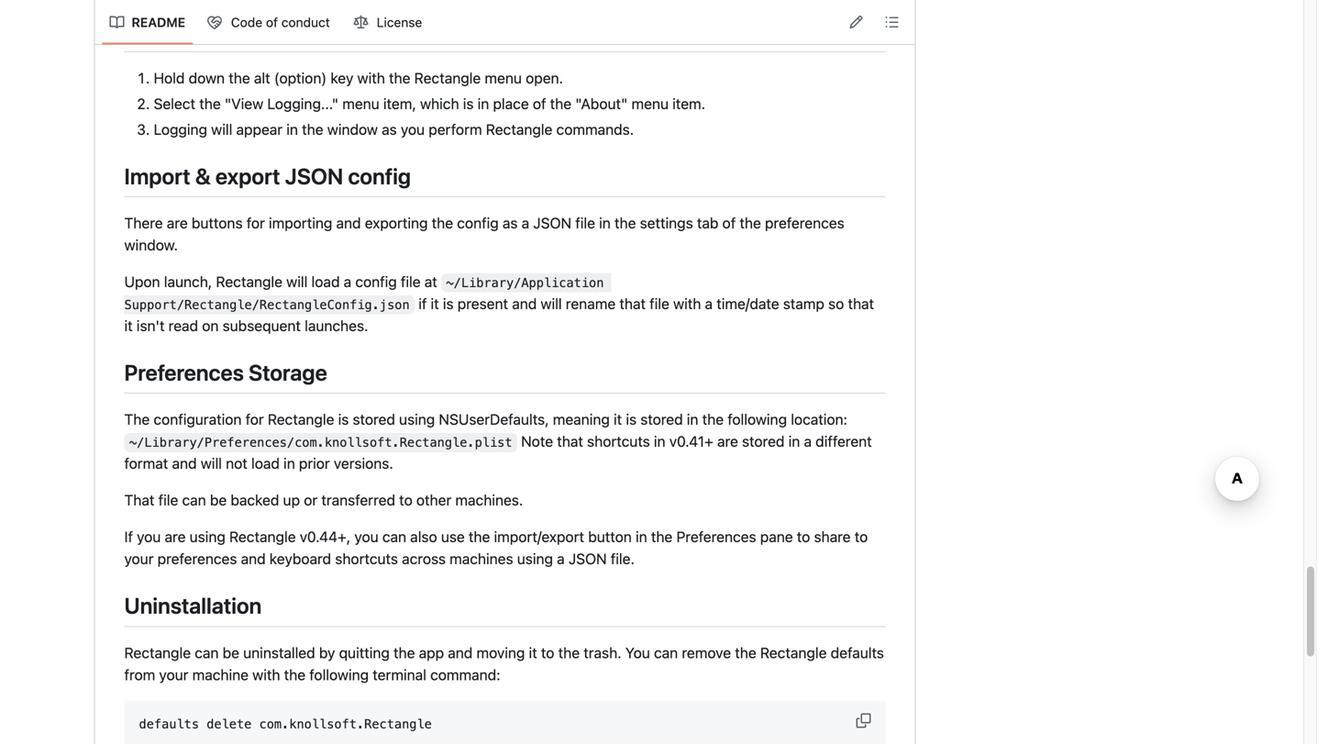 Task type: describe. For each thing, give the bounding box(es) containing it.
support/rectangle/rectangleconfig.json
[[124, 298, 410, 312]]

other
[[416, 491, 452, 509]]

terminal
[[373, 666, 427, 683]]

command:
[[430, 666, 501, 683]]

rectangle inside the configuration for rectangle is stored using nsuserdefaults, meaning it is stored in the following location: ~/library/preferences/com.knollsoft.rectangle.plist
[[268, 411, 334, 428]]

import & export json config
[[124, 163, 411, 189]]

the down down
[[199, 95, 221, 112]]

item,
[[383, 95, 416, 112]]

item.
[[673, 95, 706, 112]]

key
[[331, 69, 354, 86]]

keyboard
[[270, 550, 331, 568]]

is up ~/library/preferences/com.knollsoft.rectangle.plist
[[338, 411, 349, 428]]

in left v0.41+ on the right
[[654, 433, 666, 450]]

code of conduct link
[[200, 8, 339, 37]]

the down uninstalled
[[284, 666, 306, 683]]

defaults delete com.knollsoft.rectangle
[[139, 717, 432, 731]]

com.knollsoft.rectangle
[[259, 717, 432, 731]]

import
[[124, 163, 191, 189]]

(option)
[[274, 69, 327, 86]]

export
[[215, 163, 280, 189]]

in down location:
[[789, 433, 800, 450]]

machines.
[[455, 491, 523, 509]]

at
[[425, 273, 437, 290]]

view
[[124, 18, 173, 44]]

rectangle up support/rectangle/rectangleconfig.json
[[216, 273, 283, 290]]

the
[[124, 411, 150, 428]]

law image
[[354, 15, 368, 30]]

json inside if you are using rectangle v0.44+, you can also use the import/export button in the preferences pane to share to your preferences and keyboard shortcuts across machines using a json file.
[[569, 550, 607, 568]]

configuration
[[154, 411, 242, 428]]

1 horizontal spatial you
[[355, 528, 379, 546]]

your inside if you are using rectangle v0.44+, you can also use the import/export button in the preferences pane to share to your preferences and keyboard shortcuts across machines using a json file.
[[124, 550, 154, 568]]

0 horizontal spatial you
[[137, 528, 161, 546]]

also
[[410, 528, 437, 546]]

file right that
[[158, 491, 178, 509]]

in inside the configuration for rectangle is stored using nsuserdefaults, meaning it is stored in the following location: ~/library/preferences/com.knollsoft.rectangle.plist
[[687, 411, 699, 428]]

it left isn't
[[124, 317, 133, 334]]

with inside hold down the alt (option) key with the rectangle menu open. select the "view logging..." menu item, which is in place of the "about" menu item. logging will appear in the window as you perform rectangle commands.
[[357, 69, 385, 86]]

as inside hold down the alt (option) key with the rectangle menu open. select the "view logging..." menu item, which is in place of the "about" menu item. logging will appear in the window as you perform rectangle commands.
[[382, 120, 397, 138]]

present
[[458, 295, 508, 312]]

outline image
[[885, 15, 900, 29]]

select
[[154, 95, 195, 112]]

config inside there are buttons for importing and exporting the config as a json file in the settings tab of the preferences window.
[[457, 214, 499, 232]]

license
[[377, 15, 422, 30]]

rectangle up which
[[414, 69, 481, 86]]

the left "alt"
[[229, 69, 250, 86]]

view debug logging
[[124, 18, 330, 44]]

in down logging..."
[[287, 120, 298, 138]]

of inside there are buttons for importing and exporting the config as a json file in the settings tab of the preferences window.
[[723, 214, 736, 232]]

rectangle right remove
[[760, 644, 827, 661]]

to right pane in the right of the page
[[797, 528, 810, 546]]

0 vertical spatial preferences
[[124, 360, 244, 385]]

a up the launches.
[[344, 273, 352, 290]]

app
[[419, 644, 444, 661]]

and inside the rectangle can be uninstalled by quitting the app and moving it to the trash. you can remove the rectangle defaults from your machine with the following terminal command:
[[448, 644, 473, 661]]

2 horizontal spatial that
[[848, 295, 874, 312]]

machines
[[450, 550, 513, 568]]

v0.41+
[[670, 433, 714, 450]]

preferences inside if you are using rectangle v0.44+, you can also use the import/export button in the preferences pane to share to your preferences and keyboard shortcuts across machines using a json file.
[[158, 550, 237, 568]]

settings
[[640, 214, 693, 232]]

preferences inside there are buttons for importing and exporting the config as a json file in the settings tab of the preferences window.
[[765, 214, 845, 232]]

0 vertical spatial config
[[348, 163, 411, 189]]

and inside if you are using rectangle v0.44+, you can also use the import/export button in the preferences pane to share to your preferences and keyboard shortcuts across machines using a json file.
[[241, 550, 266, 568]]

that inside 'note that shortcuts in v0.41+ are stored in a different format and will not load in prior versions.'
[[557, 433, 583, 450]]

subsequent
[[223, 317, 301, 334]]

the up terminal
[[394, 644, 415, 661]]

if
[[419, 295, 427, 312]]

it inside the rectangle can be uninstalled by quitting the app and moving it to the trash. you can remove the rectangle defaults from your machine with the following terminal command:
[[529, 644, 537, 661]]

are inside if you are using rectangle v0.44+, you can also use the import/export button in the preferences pane to share to your preferences and keyboard shortcuts across machines using a json file.
[[165, 528, 186, 546]]

shortcuts inside if you are using rectangle v0.44+, you can also use the import/export button in the preferences pane to share to your preferences and keyboard shortcuts across machines using a json file.
[[335, 550, 398, 568]]

is inside hold down the alt (option) key with the rectangle menu open. select the "view logging..." menu item, which is in place of the "about" menu item. logging will appear in the window as you perform rectangle commands.
[[463, 95, 474, 112]]

location:
[[791, 411, 848, 428]]

in inside there are buttons for importing and exporting the config as a json file in the settings tab of the preferences window.
[[599, 214, 611, 232]]

launch,
[[164, 273, 212, 290]]

defaults inside the rectangle can be uninstalled by quitting the app and moving it to the trash. you can remove the rectangle defaults from your machine with the following terminal command:
[[831, 644, 884, 661]]

the configuration for rectangle is stored using nsuserdefaults, meaning it is stored in the following location: ~/library/preferences/com.knollsoft.rectangle.plist
[[124, 411, 848, 450]]

commands.
[[557, 120, 634, 138]]

"about"
[[575, 95, 628, 112]]

there
[[124, 214, 163, 232]]

2 horizontal spatial using
[[517, 550, 553, 568]]

0 horizontal spatial menu
[[342, 95, 380, 112]]

"view
[[225, 95, 264, 112]]

if it is present and will rename that file with a time/date stamp so that it isn't read on subsequent launches.
[[124, 295, 874, 334]]

will inside 'note that shortcuts in v0.41+ are stored in a different format and will not load in prior versions.'
[[201, 455, 222, 472]]

the left settings
[[615, 214, 636, 232]]

if
[[124, 528, 133, 546]]

by
[[319, 644, 335, 661]]

1 vertical spatial defaults
[[139, 717, 199, 731]]

share
[[814, 528, 851, 546]]

remove
[[682, 644, 731, 661]]

there are buttons for importing and exporting the config as a json file in the settings tab of the preferences window.
[[124, 214, 845, 254]]

to right 'share'
[[855, 528, 868, 546]]

alt
[[254, 69, 270, 86]]

rectangle up the from
[[124, 644, 191, 661]]

and inside if it is present and will rename that file with a time/date stamp so that it isn't read on subsequent launches.
[[512, 295, 537, 312]]

uninstalled
[[243, 644, 315, 661]]

1 horizontal spatial menu
[[485, 69, 522, 86]]

rename
[[566, 295, 616, 312]]

for inside the configuration for rectangle is stored using nsuserdefaults, meaning it is stored in the following location: ~/library/preferences/com.knollsoft.rectangle.plist
[[246, 411, 264, 428]]

v0.44+,
[[300, 528, 351, 546]]

time/date
[[717, 295, 779, 312]]

exporting
[[365, 214, 428, 232]]

format
[[124, 455, 168, 472]]

to inside the rectangle can be uninstalled by quitting the app and moving it to the trash. you can remove the rectangle defaults from your machine with the following terminal command:
[[541, 644, 555, 661]]

the right exporting
[[432, 214, 453, 232]]

perform
[[429, 120, 482, 138]]

tab
[[697, 214, 719, 232]]

license link
[[346, 8, 431, 37]]

using inside the configuration for rectangle is stored using nsuserdefaults, meaning it is stored in the following location: ~/library/preferences/com.knollsoft.rectangle.plist
[[399, 411, 435, 428]]

you inside hold down the alt (option) key with the rectangle menu open. select the "view logging..." menu item, which is in place of the "about" menu item. logging will appear in the window as you perform rectangle commands.
[[401, 120, 425, 138]]

stamp
[[783, 295, 825, 312]]

quitting
[[339, 644, 390, 661]]

json inside there are buttons for importing and exporting the config as a json file in the settings tab of the preferences window.
[[533, 214, 572, 232]]

code of conduct
[[231, 15, 330, 30]]

that
[[124, 491, 155, 509]]

following inside the configuration for rectangle is stored using nsuserdefaults, meaning it is stored in the following location: ~/library/preferences/com.knollsoft.rectangle.plist
[[728, 411, 787, 428]]

use
[[441, 528, 465, 546]]

will inside if it is present and will rename that file with a time/date stamp so that it isn't read on subsequent launches.
[[541, 295, 562, 312]]

are inside there are buttons for importing and exporting the config as a json file in the settings tab of the preferences window.
[[167, 214, 188, 232]]

following inside the rectangle can be uninstalled by quitting the app and moving it to the trash. you can remove the rectangle defaults from your machine with the following terminal command:
[[309, 666, 369, 683]]

trash.
[[584, 644, 622, 661]]

you
[[626, 644, 650, 661]]

and inside there are buttons for importing and exporting the config as a json file in the settings tab of the preferences window.
[[336, 214, 361, 232]]

2 vertical spatial config
[[355, 273, 397, 290]]

import/export
[[494, 528, 584, 546]]

~/library/preferences/com.knollsoft.rectangle.plist
[[129, 435, 512, 450]]

&
[[195, 163, 211, 189]]

readme
[[132, 15, 185, 30]]



Task type: locate. For each thing, give the bounding box(es) containing it.
1 vertical spatial be
[[223, 644, 239, 661]]

2 horizontal spatial you
[[401, 120, 425, 138]]

of right code
[[266, 15, 278, 30]]

0 vertical spatial of
[[266, 15, 278, 30]]

file.
[[611, 550, 635, 568]]

0 horizontal spatial that
[[557, 433, 583, 450]]

with down uninstalled
[[252, 666, 280, 683]]

open.
[[526, 69, 563, 86]]

be up "machine"
[[223, 644, 239, 661]]

a inside there are buttons for importing and exporting the config as a json file in the settings tab of the preferences window.
[[522, 214, 529, 232]]

across
[[402, 550, 446, 568]]

you down transferred
[[355, 528, 379, 546]]

2 horizontal spatial stored
[[742, 433, 785, 450]]

your down if
[[124, 550, 154, 568]]

following down by
[[309, 666, 369, 683]]

in
[[478, 95, 489, 112], [287, 120, 298, 138], [599, 214, 611, 232], [687, 411, 699, 428], [654, 433, 666, 450], [789, 433, 800, 450], [284, 455, 295, 472], [636, 528, 647, 546]]

preferences inside if you are using rectangle v0.44+, you can also use the import/export button in the preferences pane to share to your preferences and keyboard shortcuts across machines using a json file.
[[677, 528, 757, 546]]

json up '~/library/application'
[[533, 214, 572, 232]]

file up rename
[[576, 214, 595, 232]]

1 vertical spatial preferences
[[677, 528, 757, 546]]

1 horizontal spatial preferences
[[677, 528, 757, 546]]

in left settings
[[599, 214, 611, 232]]

be
[[210, 491, 227, 509], [223, 644, 239, 661]]

the right button
[[651, 528, 673, 546]]

so
[[829, 295, 844, 312]]

1 vertical spatial config
[[457, 214, 499, 232]]

can right that
[[182, 491, 206, 509]]

file left at
[[401, 273, 421, 290]]

1 horizontal spatial stored
[[641, 411, 683, 428]]

that right so
[[848, 295, 874, 312]]

can left also
[[382, 528, 406, 546]]

meaning
[[553, 411, 610, 428]]

upon
[[124, 273, 160, 290]]

1 horizontal spatial as
[[503, 214, 518, 232]]

hold
[[154, 69, 185, 86]]

will
[[211, 120, 232, 138], [286, 273, 308, 290], [541, 295, 562, 312], [201, 455, 222, 472]]

1 vertical spatial logging
[[154, 120, 207, 138]]

that down meaning
[[557, 433, 583, 450]]

with right key
[[357, 69, 385, 86]]

0 vertical spatial are
[[167, 214, 188, 232]]

stored up versions.
[[353, 411, 395, 428]]

0 horizontal spatial using
[[190, 528, 226, 546]]

can up "machine"
[[195, 644, 219, 661]]

and inside 'note that shortcuts in v0.41+ are stored in a different format and will not load in prior versions.'
[[172, 455, 197, 472]]

are right there
[[167, 214, 188, 232]]

0 vertical spatial your
[[124, 550, 154, 568]]

the left trash.
[[558, 644, 580, 661]]

buttons
[[192, 214, 243, 232]]

0 vertical spatial preferences
[[765, 214, 845, 232]]

stored
[[353, 411, 395, 428], [641, 411, 683, 428], [742, 433, 785, 450]]

0 vertical spatial following
[[728, 411, 787, 428]]

can inside if you are using rectangle v0.44+, you can also use the import/export button in the preferences pane to share to your preferences and keyboard shortcuts across machines using a json file.
[[382, 528, 406, 546]]

a inside 'note that shortcuts in v0.41+ are stored in a different format and will not load in prior versions.'
[[804, 433, 812, 450]]

0 vertical spatial for
[[247, 214, 265, 232]]

it right meaning
[[614, 411, 622, 428]]

config
[[348, 163, 411, 189], [457, 214, 499, 232], [355, 273, 397, 290]]

for inside there are buttons for importing and exporting the config as a json file in the settings tab of the preferences window.
[[247, 214, 265, 232]]

in inside if you are using rectangle v0.44+, you can also use the import/export button in the preferences pane to share to your preferences and keyboard shortcuts across machines using a json file.
[[636, 528, 647, 546]]

rectangle inside if you are using rectangle v0.44+, you can also use the import/export button in the preferences pane to share to your preferences and keyboard shortcuts across machines using a json file.
[[229, 528, 296, 546]]

1 horizontal spatial that
[[620, 295, 646, 312]]

appear
[[236, 120, 283, 138]]

file inside there are buttons for importing and exporting the config as a json file in the settings tab of the preferences window.
[[576, 214, 595, 232]]

0 horizontal spatial as
[[382, 120, 397, 138]]

shortcuts
[[587, 433, 650, 450], [335, 550, 398, 568]]

load
[[312, 273, 340, 290], [251, 455, 280, 472]]

2 vertical spatial with
[[252, 666, 280, 683]]

storage
[[249, 360, 327, 385]]

delete
[[207, 717, 252, 731]]

or
[[304, 491, 318, 509]]

2 horizontal spatial of
[[723, 214, 736, 232]]

0 horizontal spatial preferences
[[124, 360, 244, 385]]

the right tab
[[740, 214, 761, 232]]

load inside 'note that shortcuts in v0.41+ are stored in a different format and will not load in prior versions.'
[[251, 455, 280, 472]]

a down location:
[[804, 433, 812, 450]]

that file can be backed up or transferred to other machines.
[[124, 491, 523, 509]]

1 vertical spatial load
[[251, 455, 280, 472]]

it inside the configuration for rectangle is stored using nsuserdefaults, meaning it is stored in the following location: ~/library/preferences/com.knollsoft.rectangle.plist
[[614, 411, 622, 428]]

debug
[[178, 18, 244, 44]]

config up exporting
[[348, 163, 411, 189]]

json up importing
[[285, 163, 343, 189]]

1 horizontal spatial load
[[312, 273, 340, 290]]

the down open.
[[550, 95, 572, 112]]

it right moving
[[529, 644, 537, 661]]

of right tab
[[723, 214, 736, 232]]

rectangle up ~/library/preferences/com.knollsoft.rectangle.plist
[[268, 411, 334, 428]]

1 vertical spatial preferences
[[158, 550, 237, 568]]

are right if
[[165, 528, 186, 546]]

0 vertical spatial load
[[312, 273, 340, 290]]

note that shortcuts in v0.41+ are stored in a different format and will not load in prior versions.
[[124, 433, 872, 472]]

0 horizontal spatial stored
[[353, 411, 395, 428]]

1 vertical spatial as
[[503, 214, 518, 232]]

shortcuts down v0.44+,
[[335, 550, 398, 568]]

the down logging..."
[[302, 120, 323, 138]]

is inside if it is present and will rename that file with a time/date stamp so that it isn't read on subsequent launches.
[[443, 295, 454, 312]]

to left other
[[399, 491, 413, 509]]

logging up (option)
[[249, 18, 330, 44]]

edit file image
[[849, 15, 864, 29]]

1 horizontal spatial with
[[357, 69, 385, 86]]

will down '~/library/application'
[[541, 295, 562, 312]]

with inside the rectangle can be uninstalled by quitting the app and moving it to the trash. you can remove the rectangle defaults from your machine with the following terminal command:
[[252, 666, 280, 683]]

pane
[[760, 528, 793, 546]]

0 horizontal spatial logging
[[154, 120, 207, 138]]

0 vertical spatial shortcuts
[[587, 433, 650, 450]]

rectangle down the backed
[[229, 528, 296, 546]]

you right if
[[137, 528, 161, 546]]

that
[[620, 295, 646, 312], [848, 295, 874, 312], [557, 433, 583, 450]]

that right rename
[[620, 295, 646, 312]]

from
[[124, 666, 155, 683]]

copy image
[[856, 713, 871, 728]]

can right you
[[654, 644, 678, 661]]

will inside hold down the alt (option) key with the rectangle menu open. select the "view logging..." menu item, which is in place of the "about" menu item. logging will appear in the window as you perform rectangle commands.
[[211, 120, 232, 138]]

1 vertical spatial following
[[309, 666, 369, 683]]

will up support/rectangle/rectangleconfig.json
[[286, 273, 308, 290]]

down
[[189, 69, 225, 86]]

your inside the rectangle can be uninstalled by quitting the app and moving it to the trash. you can remove the rectangle defaults from your machine with the following terminal command:
[[159, 666, 189, 683]]

note
[[521, 433, 553, 450]]

be left the backed
[[210, 491, 227, 509]]

config up '~/library/application'
[[457, 214, 499, 232]]

versions.
[[334, 455, 393, 472]]

for up not in the left bottom of the page
[[246, 411, 264, 428]]

defaults up copy icon
[[831, 644, 884, 661]]

2 horizontal spatial menu
[[632, 95, 669, 112]]

1 vertical spatial are
[[717, 433, 738, 450]]

in left prior at the bottom
[[284, 455, 295, 472]]

load right not in the left bottom of the page
[[251, 455, 280, 472]]

as inside there are buttons for importing and exporting the config as a json file in the settings tab of the preferences window.
[[503, 214, 518, 232]]

the right remove
[[735, 644, 757, 661]]

0 vertical spatial defaults
[[831, 644, 884, 661]]

a up '~/library/application'
[[522, 214, 529, 232]]

if you are using rectangle v0.44+, you can also use the import/export button in the preferences pane to share to your preferences and keyboard shortcuts across machines using a json file.
[[124, 528, 868, 568]]

to right moving
[[541, 644, 555, 661]]

with left time/date
[[673, 295, 701, 312]]

not
[[226, 455, 248, 472]]

your right the from
[[159, 666, 189, 683]]

0 horizontal spatial load
[[251, 455, 280, 472]]

it right if
[[431, 295, 439, 312]]

conduct
[[281, 15, 330, 30]]

1 horizontal spatial preferences
[[765, 214, 845, 232]]

1 horizontal spatial using
[[399, 411, 435, 428]]

1 vertical spatial shortcuts
[[335, 550, 398, 568]]

nsuserdefaults,
[[439, 411, 549, 428]]

prior
[[299, 455, 330, 472]]

in up v0.41+ on the right
[[687, 411, 699, 428]]

list containing readme
[[102, 8, 431, 37]]

book image
[[110, 15, 124, 30]]

menu up place
[[485, 69, 522, 86]]

1 vertical spatial json
[[533, 214, 572, 232]]

of inside hold down the alt (option) key with the rectangle menu open. select the "view logging..." menu item, which is in place of the "about" menu item. logging will appear in the window as you perform rectangle commands.
[[533, 95, 546, 112]]

2 horizontal spatial with
[[673, 295, 701, 312]]

and up the command:
[[448, 644, 473, 661]]

importing
[[269, 214, 332, 232]]

is right if
[[443, 295, 454, 312]]

be inside the rectangle can be uninstalled by quitting the app and moving it to the trash. you can remove the rectangle defaults from your machine with the following terminal command:
[[223, 644, 239, 661]]

in left place
[[478, 95, 489, 112]]

a inside if you are using rectangle v0.44+, you can also use the import/export button in the preferences pane to share to your preferences and keyboard shortcuts across machines using a json file.
[[557, 550, 565, 568]]

the up v0.41+ on the right
[[702, 411, 724, 428]]

the inside the configuration for rectangle is stored using nsuserdefaults, meaning it is stored in the following location: ~/library/preferences/com.knollsoft.rectangle.plist
[[702, 411, 724, 428]]

are inside 'note that shortcuts in v0.41+ are stored in a different format and will not load in prior versions.'
[[717, 433, 738, 450]]

shortcuts down meaning
[[587, 433, 650, 450]]

machine
[[192, 666, 249, 683]]

0 horizontal spatial your
[[124, 550, 154, 568]]

code
[[231, 15, 263, 30]]

1 vertical spatial of
[[533, 95, 546, 112]]

0 horizontal spatial following
[[309, 666, 369, 683]]

you
[[401, 120, 425, 138], [137, 528, 161, 546], [355, 528, 379, 546]]

using down import/export
[[517, 550, 553, 568]]

rectangle down place
[[486, 120, 553, 138]]

the up machines at the bottom
[[469, 528, 490, 546]]

1 horizontal spatial your
[[159, 666, 189, 683]]

of
[[266, 15, 278, 30], [533, 95, 546, 112], [723, 214, 736, 232]]

on
[[202, 317, 219, 334]]

code of conduct image
[[207, 15, 222, 30]]

will left not in the left bottom of the page
[[201, 455, 222, 472]]

launches.
[[305, 317, 368, 334]]

0 vertical spatial with
[[357, 69, 385, 86]]

1 vertical spatial for
[[246, 411, 264, 428]]

upon launch, rectangle will load a config file at
[[124, 273, 441, 290]]

with inside if it is present and will rename that file with a time/date stamp so that it isn't read on subsequent launches.
[[673, 295, 701, 312]]

and right format
[[172, 455, 197, 472]]

0 horizontal spatial with
[[252, 666, 280, 683]]

as down item,
[[382, 120, 397, 138]]

preferences down "read"
[[124, 360, 244, 385]]

window.
[[124, 236, 178, 254]]

1 horizontal spatial following
[[728, 411, 787, 428]]

backed
[[231, 491, 279, 509]]

1 horizontal spatial shortcuts
[[587, 433, 650, 450]]

menu up "window"
[[342, 95, 380, 112]]

different
[[816, 433, 872, 450]]

~/library/application support/rectangle/rectangleconfig.json
[[124, 276, 612, 312]]

transferred
[[321, 491, 395, 509]]

uninstallation
[[124, 593, 262, 619]]

stored inside 'note that shortcuts in v0.41+ are stored in a different format and will not load in prior versions.'
[[742, 433, 785, 450]]

1 vertical spatial using
[[190, 528, 226, 546]]

using
[[399, 411, 435, 428], [190, 528, 226, 546], [517, 550, 553, 568]]

0 horizontal spatial defaults
[[139, 717, 199, 731]]

1 horizontal spatial defaults
[[831, 644, 884, 661]]

up
[[283, 491, 300, 509]]

as
[[382, 120, 397, 138], [503, 214, 518, 232]]

a inside if it is present and will rename that file with a time/date stamp so that it isn't read on subsequent launches.
[[705, 295, 713, 312]]

preferences up uninstallation
[[158, 550, 237, 568]]

window
[[327, 120, 378, 138]]

hold down the alt (option) key with the rectangle menu open. select the "view logging..." menu item, which is in place of the "about" menu item. logging will appear in the window as you perform rectangle commands.
[[154, 69, 706, 138]]

preferences up stamp
[[765, 214, 845, 232]]

moving
[[477, 644, 525, 661]]

which
[[420, 95, 459, 112]]

0 horizontal spatial shortcuts
[[335, 550, 398, 568]]

2 vertical spatial of
[[723, 214, 736, 232]]

2 vertical spatial are
[[165, 528, 186, 546]]

0 vertical spatial json
[[285, 163, 343, 189]]

using up uninstallation
[[190, 528, 226, 546]]

logging inside hold down the alt (option) key with the rectangle menu open. select the "view logging..." menu item, which is in place of the "about" menu item. logging will appear in the window as you perform rectangle commands.
[[154, 120, 207, 138]]

read
[[169, 317, 198, 334]]

0 vertical spatial as
[[382, 120, 397, 138]]

list
[[102, 8, 431, 37]]

1 vertical spatial with
[[673, 295, 701, 312]]

readme link
[[102, 8, 193, 37]]

defaults down the from
[[139, 717, 199, 731]]

1 horizontal spatial logging
[[249, 18, 330, 44]]

config left at
[[355, 273, 397, 290]]

logging..."
[[267, 95, 339, 112]]

is right which
[[463, 95, 474, 112]]

your
[[124, 550, 154, 568], [159, 666, 189, 683]]

json
[[285, 163, 343, 189], [533, 214, 572, 232], [569, 550, 607, 568]]

2 vertical spatial json
[[569, 550, 607, 568]]

0 vertical spatial using
[[399, 411, 435, 428]]

0 horizontal spatial preferences
[[158, 550, 237, 568]]

0 vertical spatial be
[[210, 491, 227, 509]]

1 horizontal spatial of
[[533, 95, 546, 112]]

file right rename
[[650, 295, 670, 312]]

it
[[431, 295, 439, 312], [124, 317, 133, 334], [614, 411, 622, 428], [529, 644, 537, 661]]

isn't
[[137, 317, 165, 334]]

is
[[463, 95, 474, 112], [443, 295, 454, 312], [338, 411, 349, 428], [626, 411, 637, 428]]

json down button
[[569, 550, 607, 568]]

as up '~/library/application'
[[503, 214, 518, 232]]

will down "view
[[211, 120, 232, 138]]

shortcuts inside 'note that shortcuts in v0.41+ are stored in a different format and will not load in prior versions.'
[[587, 433, 650, 450]]

menu left item.
[[632, 95, 669, 112]]

and left keyboard
[[241, 550, 266, 568]]

~/library/application
[[446, 276, 604, 290]]

preferences left pane in the right of the page
[[677, 528, 757, 546]]

is right meaning
[[626, 411, 637, 428]]

stored up v0.41+ on the right
[[641, 411, 683, 428]]

are right v0.41+ on the right
[[717, 433, 738, 450]]

2 vertical spatial using
[[517, 550, 553, 568]]

1 vertical spatial your
[[159, 666, 189, 683]]

button
[[588, 528, 632, 546]]

menu
[[485, 69, 522, 86], [342, 95, 380, 112], [632, 95, 669, 112]]

and left exporting
[[336, 214, 361, 232]]

the up item,
[[389, 69, 411, 86]]

in right button
[[636, 528, 647, 546]]

0 vertical spatial logging
[[249, 18, 330, 44]]

file inside if it is present and will rename that file with a time/date stamp so that it isn't read on subsequent launches.
[[650, 295, 670, 312]]

0 horizontal spatial of
[[266, 15, 278, 30]]



Task type: vqa. For each thing, say whether or not it's contained in the screenshot.
'Code' at the top left of page
yes



